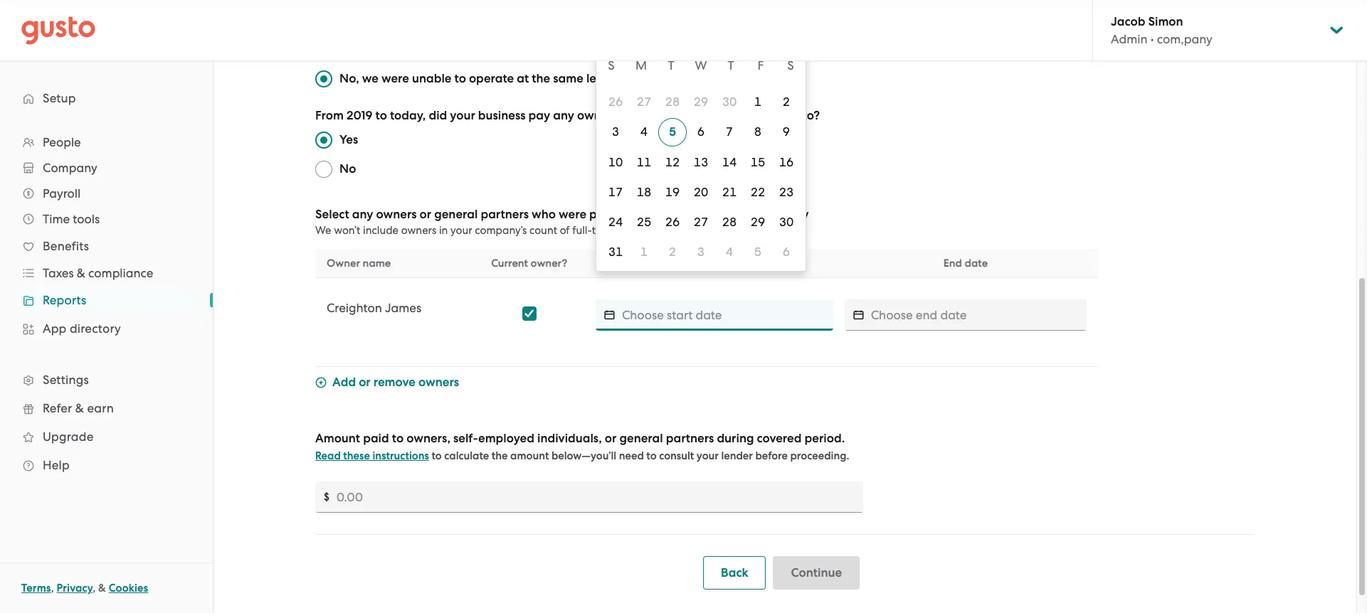 Task type: describe. For each thing, give the bounding box(es) containing it.
1 horizontal spatial 4 button
[[716, 238, 744, 266]]

1 vertical spatial 28 button
[[716, 208, 744, 236]]

15 button
[[744, 148, 772, 177]]

1 horizontal spatial 4
[[726, 245, 733, 259]]

17
[[609, 185, 623, 199]]

calendar outline image for choose start date field
[[604, 308, 615, 322]]

20 button
[[687, 178, 716, 206]]

8 button
[[744, 117, 772, 146]]

app directory link
[[14, 316, 199, 342]]

date
[[965, 257, 988, 270]]

during
[[717, 431, 754, 446]]

0 vertical spatial were
[[382, 71, 409, 86]]

or inside amount paid to owners, self-employed individuals, or general partners during covered period. read these instructions to calculate the amount below—you'll need to consult your lender before proceeding.
[[605, 431, 617, 446]]

your inside amount paid to owners, self-employed individuals, or general partners during covered period. read these instructions to calculate the amount below—you'll need to consult your lender before proceeding.
[[697, 450, 719, 463]]

operate
[[469, 71, 514, 86]]

who
[[532, 207, 556, 222]]

1 horizontal spatial 3 button
[[687, 238, 716, 266]]

0 vertical spatial 5 button
[[659, 118, 687, 147]]

0 horizontal spatial 4
[[641, 125, 648, 139]]

your inside select any owners or general partners who were paid through gusto from 2019 to today we won't include owners in your company's count of full-time equivalent employees.
[[451, 224, 472, 237]]

month  2023-12 element
[[601, 87, 802, 267]]

end
[[944, 257, 962, 270]]

from 2019 to today, did your business pay any owners or general partners through gusto?
[[315, 108, 820, 123]]

29 for the leftmost 29 button
[[694, 95, 709, 109]]

setup
[[43, 91, 76, 105]]

0 vertical spatial your
[[450, 108, 475, 123]]

amount paid to owners, self-employed individuals, or general partners during covered period. read these instructions to calculate the amount below—you'll need to consult your lender before proceeding.
[[315, 431, 850, 463]]

paid inside select any owners or general partners who were paid through gusto from 2019 to today we won't include owners in your company's count of full-time equivalent employees.
[[589, 207, 616, 222]]

0 vertical spatial 30 button
[[716, 88, 744, 116]]

full-
[[573, 224, 592, 237]]

from
[[315, 108, 344, 123]]

simon
[[1149, 14, 1184, 29]]

terms , privacy , & cookies
[[21, 582, 148, 595]]

14 button
[[716, 148, 744, 177]]

8
[[755, 125, 762, 139]]

taxes & compliance button
[[14, 261, 199, 286]]

0 vertical spatial 4 button
[[630, 117, 659, 146]]

we
[[315, 224, 331, 237]]

1 vertical spatial 27
[[694, 215, 709, 229]]

today
[[776, 207, 809, 222]]

today,
[[390, 108, 426, 123]]

0 vertical spatial 2 button
[[772, 88, 801, 116]]

below—you'll
[[552, 450, 617, 463]]

tools
[[73, 212, 100, 226]]

list containing people
[[0, 130, 213, 480]]

earn
[[87, 402, 114, 416]]

calendar outline image for choose end date field
[[854, 308, 864, 322]]

reports
[[43, 293, 86, 308]]

paid inside amount paid to owners, self-employed individuals, or general partners during covered period. read these instructions to calculate the amount below—you'll need to consult your lender before proceeding.
[[363, 431, 389, 446]]

read these instructions button
[[315, 449, 429, 463]]

did
[[429, 108, 447, 123]]

0 vertical spatial general
[[636, 108, 679, 123]]

time tools
[[43, 212, 100, 226]]

0 vertical spatial 30
[[722, 95, 737, 109]]

& for compliance
[[77, 266, 85, 280]]

settings
[[43, 373, 89, 387]]

of
[[560, 224, 570, 237]]

1 t from the left
[[668, 58, 675, 73]]

1 for the top 1 button
[[755, 95, 762, 109]]

0 horizontal spatial 6 button
[[687, 117, 716, 146]]

1 vertical spatial 5
[[755, 245, 762, 259]]

creighton james
[[327, 301, 422, 315]]

1 horizontal spatial through
[[733, 108, 778, 123]]

current owner?
[[491, 257, 567, 270]]

feb
[[671, 71, 692, 86]]

end date
[[944, 257, 988, 270]]

2 t from the left
[[728, 58, 734, 73]]

terms
[[21, 582, 51, 595]]

0 vertical spatial 28 button
[[659, 88, 687, 116]]

gusto?
[[781, 108, 820, 123]]

25 button
[[630, 208, 659, 236]]

28 for bottommost the 28 button
[[722, 215, 737, 229]]

people
[[43, 135, 81, 149]]

17 button
[[602, 178, 630, 206]]

21
[[722, 185, 737, 199]]

employed
[[478, 431, 535, 446]]

1 vertical spatial 27 button
[[687, 208, 716, 236]]

module__icon___go7vc image
[[315, 377, 327, 389]]

company's
[[475, 224, 527, 237]]

0 vertical spatial 1 button
[[744, 88, 772, 116]]

2 for the topmost '2' button
[[783, 95, 790, 109]]

the inside amount paid to owners, self-employed individuals, or general partners during covered period. read these instructions to calculate the amount below—you'll need to consult your lender before proceeding.
[[492, 450, 508, 463]]

11
[[637, 155, 652, 169]]

0 vertical spatial the
[[532, 71, 550, 86]]

terms link
[[21, 582, 51, 595]]

11 button
[[630, 148, 659, 177]]

0.00 text field
[[337, 482, 864, 513]]

Choose end date field
[[871, 300, 1087, 331]]

25
[[637, 215, 652, 229]]

james
[[385, 301, 422, 315]]

12 button
[[659, 148, 687, 177]]

& for earn
[[75, 402, 84, 416]]

business
[[478, 108, 526, 123]]

16 button
[[772, 148, 801, 177]]

benefits link
[[14, 233, 199, 259]]

22
[[751, 185, 766, 199]]

1 vertical spatial 5 button
[[744, 238, 772, 266]]

refer & earn link
[[14, 396, 199, 421]]

0 horizontal spatial 5
[[669, 125, 676, 140]]

0 vertical spatial 27
[[637, 95, 652, 109]]

owner
[[327, 257, 360, 270]]

2 vertical spatial &
[[98, 582, 106, 595]]

2 s from the left
[[788, 58, 794, 73]]

time tools button
[[14, 206, 199, 232]]

upgrade
[[43, 430, 94, 444]]

7 button
[[716, 117, 744, 146]]

15,
[[694, 71, 709, 86]]

No radio
[[315, 161, 332, 178]]

26 for leftmost 26 button
[[609, 95, 623, 109]]

current
[[491, 257, 528, 270]]

read
[[315, 450, 341, 463]]

taxes
[[43, 266, 74, 280]]

app directory
[[43, 322, 121, 336]]

yes
[[340, 132, 358, 147]]

company button
[[14, 155, 199, 181]]

amount
[[510, 450, 549, 463]]

company
[[43, 161, 97, 175]]

1 vertical spatial 26 button
[[659, 208, 687, 236]]

name
[[363, 257, 391, 270]]

0 vertical spatial 27 button
[[630, 88, 659, 116]]

partners inside amount paid to owners, self-employed individuals, or general partners during covered period. read these instructions to calculate the amount below—you'll need to consult your lender before proceeding.
[[666, 431, 714, 446]]

amount
[[315, 431, 360, 446]]

0 vertical spatial 2019
[[347, 108, 373, 123]]

to inside select any owners or general partners who were paid through gusto from 2019 to today we won't include owners in your company's count of full-time equivalent employees.
[[761, 207, 773, 222]]

at
[[517, 71, 529, 86]]

1 , from the left
[[51, 582, 54, 595]]

14
[[722, 155, 737, 169]]

0 horizontal spatial 2 button
[[659, 238, 687, 266]]

consult
[[659, 450, 694, 463]]

23
[[779, 185, 794, 199]]

0 vertical spatial any
[[553, 108, 574, 123]]



Task type: locate. For each thing, give the bounding box(es) containing it.
, left the privacy
[[51, 582, 54, 595]]

s right f
[[788, 58, 794, 73]]

None checkbox
[[522, 307, 537, 321]]

29 for the right 29 button
[[751, 215, 766, 229]]

1 vertical spatial the
[[492, 450, 508, 463]]

2020
[[712, 71, 741, 86]]

27 down 20
[[694, 215, 709, 229]]

6 button left 7
[[687, 117, 716, 146]]

owners down level
[[577, 108, 618, 123]]

1 horizontal spatial calendar outline image
[[854, 308, 864, 322]]

calendar outline image
[[604, 308, 615, 322], [854, 308, 864, 322]]

0 vertical spatial 5
[[669, 125, 676, 140]]

in
[[439, 224, 448, 237]]

4 down employees.
[[726, 245, 733, 259]]

29 button down 22 "button"
[[744, 208, 772, 236]]

31
[[609, 245, 623, 259]]

1 vertical spatial 26
[[665, 215, 680, 229]]

0 horizontal spatial 6
[[698, 125, 705, 139]]

0 horizontal spatial 29 button
[[687, 88, 716, 116]]

4 up "11"
[[641, 125, 648, 139]]

1 vertical spatial &
[[75, 402, 84, 416]]

& right taxes
[[77, 266, 85, 280]]

0 vertical spatial 3 button
[[602, 117, 630, 146]]

period.
[[805, 431, 845, 446]]

0 vertical spatial partners
[[682, 108, 730, 123]]

3 for the top 3 button
[[612, 125, 620, 139]]

no, we were unable to operate at the same level as before feb 15, 2020
[[340, 71, 741, 86]]

0 vertical spatial through
[[733, 108, 778, 123]]

jacob simon admin • com,pany
[[1111, 14, 1213, 46]]

1 horizontal spatial were
[[559, 207, 587, 222]]

were up of
[[559, 207, 587, 222]]

before down covered
[[756, 450, 788, 463]]

1 horizontal spatial the
[[532, 71, 550, 86]]

0 horizontal spatial paid
[[363, 431, 389, 446]]

your left lender
[[697, 450, 719, 463]]

1 vertical spatial partners
[[481, 207, 529, 222]]

0 horizontal spatial 1
[[641, 245, 648, 259]]

9
[[783, 125, 790, 139]]

28 down 21
[[722, 215, 737, 229]]

benefits
[[43, 239, 89, 253]]

1 vertical spatial 6 button
[[772, 238, 801, 266]]

2 for leftmost '2' button
[[669, 245, 676, 259]]

1 for 1 button to the left
[[641, 245, 648, 259]]

were inside select any owners or general partners who were paid through gusto from 2019 to today we won't include owners in your company's count of full-time equivalent employees.
[[559, 207, 587, 222]]

we
[[362, 71, 379, 86]]

2 vertical spatial your
[[697, 450, 719, 463]]

to up instructions
[[392, 431, 404, 446]]

from
[[703, 207, 729, 222]]

owners up include
[[376, 207, 417, 222]]

27 button down 20 button in the right top of the page
[[687, 208, 716, 236]]

through inside select any owners or general partners who were paid through gusto from 2019 to today we won't include owners in your company's count of full-time equivalent employees.
[[618, 207, 663, 222]]

t right m on the top left of the page
[[668, 58, 675, 73]]

30 down 23 on the top of page
[[779, 215, 794, 229]]

13
[[694, 155, 709, 169]]

2 button
[[772, 88, 801, 116], [659, 238, 687, 266]]

31 button
[[602, 238, 630, 266]]

taxes & compliance
[[43, 266, 153, 280]]

5 up 12
[[669, 125, 676, 140]]

remove
[[374, 375, 416, 390]]

general up in
[[434, 207, 478, 222]]

1 button down 'equivalent' in the top of the page
[[630, 238, 659, 266]]

15
[[751, 155, 766, 169]]

19
[[665, 185, 680, 199]]

1 button up 8 button
[[744, 88, 772, 116]]

6 left 7
[[698, 125, 705, 139]]

6 down today
[[783, 245, 790, 259]]

privacy
[[57, 582, 93, 595]]

1 vertical spatial 6
[[783, 245, 790, 259]]

29 down '22'
[[751, 215, 766, 229]]

0 horizontal spatial 28
[[665, 95, 680, 109]]

directory
[[70, 322, 121, 336]]

2 down employees.
[[669, 245, 676, 259]]

1 vertical spatial 2019
[[732, 207, 758, 222]]

0 horizontal spatial 29
[[694, 95, 709, 109]]

1 down 'equivalent' in the top of the page
[[641, 245, 648, 259]]

1 horizontal spatial before
[[756, 450, 788, 463]]

2 button down employees.
[[659, 238, 687, 266]]

0 horizontal spatial 28 button
[[659, 88, 687, 116]]

2019 down '22'
[[732, 207, 758, 222]]

to right the need
[[647, 450, 657, 463]]

any inside select any owners or general partners who were paid through gusto from 2019 to today we won't include owners in your company's count of full-time equivalent employees.
[[352, 207, 373, 222]]

paid up read these instructions button
[[363, 431, 389, 446]]

4 button up 11 button
[[630, 117, 659, 146]]

5 button up '12' button
[[659, 118, 687, 147]]

, left cookies button
[[93, 582, 96, 595]]

your right the did
[[450, 108, 475, 123]]

1 horizontal spatial 1
[[755, 95, 762, 109]]

2 up 9
[[783, 95, 790, 109]]

0 horizontal spatial s
[[608, 58, 615, 73]]

1 vertical spatial any
[[352, 207, 373, 222]]

10 button
[[602, 148, 630, 177]]

time
[[592, 224, 614, 237]]

partners up 7
[[682, 108, 730, 123]]

3 down employees.
[[698, 245, 705, 259]]

as
[[615, 71, 628, 86]]

paid up time
[[589, 207, 616, 222]]

0 horizontal spatial 2019
[[347, 108, 373, 123]]

owners right remove
[[419, 375, 459, 390]]

24
[[609, 215, 623, 229]]

0 horizontal spatial 3
[[612, 125, 620, 139]]

s
[[608, 58, 615, 73], [788, 58, 794, 73]]

1 calendar outline image from the left
[[604, 308, 615, 322]]

owners,
[[407, 431, 451, 446]]

were right "we"
[[382, 71, 409, 86]]

cookies
[[109, 582, 148, 595]]

list
[[0, 130, 213, 480]]

your
[[450, 108, 475, 123], [451, 224, 472, 237], [697, 450, 719, 463]]

any up won't
[[352, 207, 373, 222]]

instructions
[[373, 450, 429, 463]]

29 button down 15, at the top right of page
[[687, 88, 716, 116]]

the right at
[[532, 71, 550, 86]]

0 horizontal spatial 27 button
[[630, 88, 659, 116]]

No, we were unable to operate at the same level as before Feb 15, 2020 radio
[[315, 70, 332, 88]]

1 horizontal spatial 5
[[755, 245, 762, 259]]

29 down 15, at the top right of page
[[694, 95, 709, 109]]

1 horizontal spatial 26
[[665, 215, 680, 229]]

3 up 10
[[612, 125, 620, 139]]

or
[[621, 108, 633, 123], [420, 207, 432, 222], [359, 375, 371, 390], [605, 431, 617, 446]]

1 horizontal spatial ,
[[93, 582, 96, 595]]

owners
[[577, 108, 618, 123], [376, 207, 417, 222], [401, 224, 437, 237], [419, 375, 459, 390]]

30 down 2020
[[722, 95, 737, 109]]

through up 'equivalent' in the top of the page
[[618, 207, 663, 222]]

0 vertical spatial 26 button
[[602, 88, 630, 116]]

21 button
[[716, 178, 744, 206]]

1 vertical spatial 4 button
[[716, 238, 744, 266]]

general inside amount paid to owners, self-employed individuals, or general partners during covered period. read these instructions to calculate the amount below—you'll need to consult your lender before proceeding.
[[620, 431, 663, 446]]

30
[[722, 95, 737, 109], [779, 215, 794, 229]]

26 button down as
[[602, 88, 630, 116]]

26 down as
[[609, 95, 623, 109]]

& left cookies
[[98, 582, 106, 595]]

to left today,
[[376, 108, 387, 123]]

1 up 8
[[755, 95, 762, 109]]

gusto navigation element
[[0, 61, 213, 503]]

lender
[[721, 450, 753, 463]]

0 vertical spatial 6
[[698, 125, 705, 139]]

any right "pay"
[[553, 108, 574, 123]]

26 button right 25
[[659, 208, 687, 236]]

3 button up 10 button
[[602, 117, 630, 146]]

t right w
[[728, 58, 734, 73]]

27 down m on the top left of the page
[[637, 95, 652, 109]]

com,pany
[[1157, 32, 1213, 46]]

0 vertical spatial 3
[[612, 125, 620, 139]]

1 horizontal spatial 28 button
[[716, 208, 744, 236]]

pay
[[529, 108, 550, 123]]

add or remove owners
[[332, 375, 459, 390]]

& left the earn
[[75, 402, 84, 416]]

settings link
[[14, 367, 199, 393]]

setup link
[[14, 85, 199, 111]]

1 vertical spatial 30
[[779, 215, 794, 229]]

0 horizontal spatial 27
[[637, 95, 652, 109]]

26 right 25 button
[[665, 215, 680, 229]]

partners up the consult
[[666, 431, 714, 446]]

0 horizontal spatial 1 button
[[630, 238, 659, 266]]

28 button down feb
[[659, 88, 687, 116]]

0 vertical spatial before
[[631, 71, 668, 86]]

or inside select any owners or general partners who were paid through gusto from 2019 to today we won't include owners in your company's count of full-time equivalent employees.
[[420, 207, 432, 222]]

1 vertical spatial were
[[559, 207, 587, 222]]

,
[[51, 582, 54, 595], [93, 582, 96, 595]]

s left as
[[608, 58, 615, 73]]

back
[[721, 566, 749, 581]]

0 horizontal spatial ,
[[51, 582, 54, 595]]

27
[[637, 95, 652, 109], [694, 215, 709, 229]]

20
[[694, 185, 709, 199]]

0 horizontal spatial 4 button
[[630, 117, 659, 146]]

28 for topmost the 28 button
[[665, 95, 680, 109]]

2019 up yes on the top of the page
[[347, 108, 373, 123]]

2 , from the left
[[93, 582, 96, 595]]

0 horizontal spatial 30 button
[[716, 88, 744, 116]]

no
[[340, 162, 356, 177]]

26 button
[[602, 88, 630, 116], [659, 208, 687, 236]]

general up the need
[[620, 431, 663, 446]]

before inside amount paid to owners, self-employed individuals, or general partners during covered period. read these instructions to calculate the amount below—you'll need to consult your lender before proceeding.
[[756, 450, 788, 463]]

1 s from the left
[[608, 58, 615, 73]]

self-
[[453, 431, 478, 446]]

1 horizontal spatial 5 button
[[744, 238, 772, 266]]

0 vertical spatial 4
[[641, 125, 648, 139]]

24 button
[[602, 208, 630, 236]]

5 down '22'
[[755, 245, 762, 259]]

through
[[733, 108, 778, 123], [618, 207, 663, 222]]

0 vertical spatial 6 button
[[687, 117, 716, 146]]

26 for 26 button to the bottom
[[665, 215, 680, 229]]

count
[[530, 224, 557, 237]]

1 horizontal spatial 2 button
[[772, 88, 801, 116]]

these
[[343, 450, 370, 463]]

1 horizontal spatial 3
[[698, 245, 705, 259]]

3 button
[[602, 117, 630, 146], [687, 238, 716, 266]]

0 vertical spatial 26
[[609, 95, 623, 109]]

general down feb
[[636, 108, 679, 123]]

to down 22 "button"
[[761, 207, 773, 222]]

individuals,
[[537, 431, 602, 446]]

compliance
[[88, 266, 153, 280]]

1 vertical spatial 3 button
[[687, 238, 716, 266]]

proceeding.
[[791, 450, 850, 463]]

1 vertical spatial 3
[[698, 245, 705, 259]]

people button
[[14, 130, 199, 155]]

1 vertical spatial 1
[[641, 245, 648, 259]]

1 vertical spatial 30 button
[[772, 208, 801, 236]]

30 button down 2020
[[716, 88, 744, 116]]

5 button down 22 "button"
[[744, 238, 772, 266]]

include
[[363, 224, 399, 237]]

Choose start date field
[[622, 300, 834, 331]]

28 button down 21 button
[[716, 208, 744, 236]]

3
[[612, 125, 620, 139], [698, 245, 705, 259]]

0 horizontal spatial through
[[618, 207, 663, 222]]

0 vertical spatial paid
[[589, 207, 616, 222]]

6 for bottommost the "6" button
[[783, 245, 790, 259]]

0 vertical spatial 28
[[665, 95, 680, 109]]

6 button down today
[[772, 238, 801, 266]]

3 button down employees.
[[687, 238, 716, 266]]

need
[[619, 450, 644, 463]]

before right as
[[631, 71, 668, 86]]

admin
[[1111, 32, 1148, 46]]

2 vertical spatial general
[[620, 431, 663, 446]]

6 button
[[687, 117, 716, 146], [772, 238, 801, 266]]

0 horizontal spatial 3 button
[[602, 117, 630, 146]]

level
[[587, 71, 613, 86]]

to right unable
[[455, 71, 466, 86]]

Yes radio
[[315, 132, 332, 149]]

1 horizontal spatial 2
[[783, 95, 790, 109]]

owners left in
[[401, 224, 437, 237]]

partners up the company's
[[481, 207, 529, 222]]

1 vertical spatial 28
[[722, 215, 737, 229]]

0 vertical spatial 1
[[755, 95, 762, 109]]

covered
[[757, 431, 802, 446]]

1 horizontal spatial 2019
[[732, 207, 758, 222]]

1 horizontal spatial 6
[[783, 245, 790, 259]]

the down employed at bottom
[[492, 450, 508, 463]]

0 horizontal spatial 26 button
[[602, 88, 630, 116]]

1 vertical spatial general
[[434, 207, 478, 222]]

0 horizontal spatial 5 button
[[659, 118, 687, 147]]

owner?
[[531, 257, 567, 270]]

refer & earn
[[43, 402, 114, 416]]

2019 inside select any owners or general partners who were paid through gusto from 2019 to today we won't include owners in your company's count of full-time equivalent employees.
[[732, 207, 758, 222]]

2 button up 9 button
[[772, 88, 801, 116]]

4 button down employees.
[[716, 238, 744, 266]]

0 horizontal spatial before
[[631, 71, 668, 86]]

18 button
[[630, 178, 659, 206]]

0 horizontal spatial 30
[[722, 95, 737, 109]]

0 vertical spatial &
[[77, 266, 85, 280]]

12
[[665, 155, 680, 169]]

27 button down m on the top left of the page
[[630, 88, 659, 116]]

1 vertical spatial through
[[618, 207, 663, 222]]

jacob
[[1111, 14, 1146, 29]]

1 vertical spatial 29
[[751, 215, 766, 229]]

add
[[332, 375, 356, 390]]

22 button
[[744, 178, 772, 206]]

2 calendar outline image from the left
[[854, 308, 864, 322]]

&
[[77, 266, 85, 280], [75, 402, 84, 416], [98, 582, 106, 595]]

time
[[43, 212, 70, 226]]

1 horizontal spatial t
[[728, 58, 734, 73]]

partners inside select any owners or general partners who were paid through gusto from 2019 to today we won't include owners in your company's count of full-time equivalent employees.
[[481, 207, 529, 222]]

0 horizontal spatial 2
[[669, 245, 676, 259]]

home image
[[21, 16, 95, 44]]

3 for right 3 button
[[698, 245, 705, 259]]

1 vertical spatial paid
[[363, 431, 389, 446]]

13 button
[[687, 148, 716, 177]]

1 horizontal spatial 30 button
[[772, 208, 801, 236]]

general
[[636, 108, 679, 123], [434, 207, 478, 222], [620, 431, 663, 446]]

1 horizontal spatial 29 button
[[744, 208, 772, 236]]

& inside dropdown button
[[77, 266, 85, 280]]

29 button
[[687, 88, 716, 116], [744, 208, 772, 236]]

30 button down 23 button
[[772, 208, 801, 236]]

1 vertical spatial before
[[756, 450, 788, 463]]

0 horizontal spatial calendar outline image
[[604, 308, 615, 322]]

to down owners,
[[432, 450, 442, 463]]

6 for the leftmost the "6" button
[[698, 125, 705, 139]]

calculate
[[444, 450, 489, 463]]

1 horizontal spatial 28
[[722, 215, 737, 229]]

general inside select any owners or general partners who were paid through gusto from 2019 to today we won't include owners in your company's count of full-time equivalent employees.
[[434, 207, 478, 222]]

through up 8
[[733, 108, 778, 123]]

your right in
[[451, 224, 472, 237]]

28 down feb
[[665, 95, 680, 109]]

creighton
[[327, 301, 382, 315]]



Task type: vqa. For each thing, say whether or not it's contained in the screenshot.


